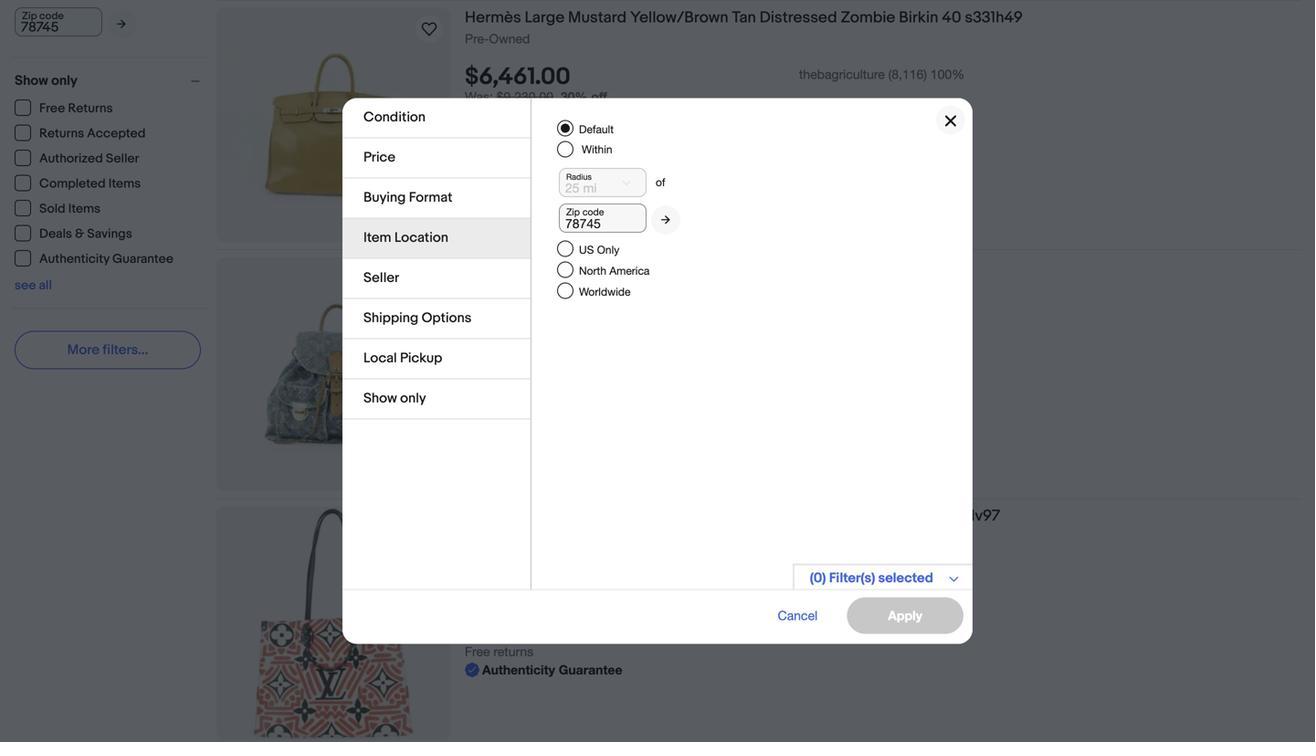 Task type: locate. For each thing, give the bounding box(es) containing it.
louis vuitton limited red monogram crafty onthego gm 2way tote 910lv97 link
[[465, 507, 1300, 529]]

show up free returns link
[[15, 73, 48, 89]]

0 vertical spatial offer
[[510, 107, 538, 123]]

returns
[[68, 101, 113, 116], [39, 126, 84, 142]]

hermès large mustard yellow/brown tan distressed zombie birkin 40 s331h49 pre-owned
[[465, 8, 1023, 46]]

default
[[579, 123, 614, 135]]

item location
[[363, 230, 448, 246]]

authenticity guarantee link
[[15, 250, 174, 267]]

returns
[[493, 144, 534, 159], [493, 395, 534, 410], [493, 644, 534, 660]]

1 vertical spatial authenticity guarantee text field
[[465, 661, 622, 680]]

authenticity down 7h
[[482, 663, 555, 678]]

1 vertical spatial returns
[[39, 126, 84, 142]]

offer down 6h at the left top
[[510, 359, 538, 374]]

authenticity
[[482, 162, 555, 177], [39, 252, 109, 267], [482, 663, 555, 678]]

1 authenticity guarantee text field from the top
[[465, 161, 622, 179]]

or
[[465, 107, 476, 123], [465, 359, 476, 374]]

owned inside hermès large mustard yellow/brown tan distressed zombie birkin 40 s331h49 pre-owned
[[489, 31, 530, 46]]

1 horizontal spatial items
[[108, 176, 141, 192]]

s331h49
[[965, 8, 1023, 27]]

(8,116) down birkin
[[888, 67, 927, 82]]

left right 10m
[[558, 590, 578, 605]]

pre- inside hermès large mustard yellow/brown tan distressed zombie birkin 40 s331h49 pre-owned
[[465, 31, 489, 46]]

2 thebagriculture from the top
[[799, 565, 885, 581]]

mustard
[[568, 8, 627, 27]]

or down was:
[[465, 107, 476, 123]]

owned for $6,461.00
[[489, 31, 530, 46]]

owned up $5,370.00
[[489, 280, 530, 295]]

2 best from the top
[[480, 359, 506, 374]]

2 pre- from the top
[[465, 280, 489, 295]]

100% down tote
[[931, 565, 965, 581]]

0 vertical spatial gm
[[765, 258, 791, 277]]

1 (8,116) from the top
[[888, 67, 927, 82]]

0 vertical spatial left
[[558, 340, 578, 355]]

yellow/brown
[[630, 8, 728, 27]]

$9,230.00
[[497, 89, 553, 104]]

1 vertical spatial left
[[558, 590, 578, 605]]

offer down the $9,230.00
[[510, 107, 538, 123]]

shipping
[[363, 310, 418, 326]]

worldwide
[[579, 285, 631, 298]]

louis vuitton limited red monogram crafty onthego gm 2way tote 910lv97 image
[[252, 507, 415, 741]]

options
[[422, 310, 472, 326]]

0 vertical spatial 100%
[[931, 67, 965, 82]]

dialog
[[0, 0, 1315, 742]]

owned
[[489, 31, 530, 46], [489, 280, 530, 295]]

authenticity guarantee text field up watchers
[[465, 161, 622, 179]]

seller
[[106, 151, 139, 167], [363, 270, 399, 286]]

1 vertical spatial best
[[480, 359, 506, 374]]

3 returns from the top
[[493, 644, 534, 660]]

2 shipping from the top
[[493, 377, 542, 392]]

0 horizontal spatial seller
[[106, 151, 139, 167]]

tan
[[732, 8, 756, 27]]

0 vertical spatial monogram
[[560, 258, 638, 277]]

1 vuitton from the top
[[506, 258, 557, 277]]

6h
[[511, 340, 525, 355]]

louis up $6,150.00
[[465, 507, 502, 526]]

left
[[558, 340, 578, 355], [558, 590, 578, 605]]

shipping inside thebagriculture (8,116) 100% was: $9,230.00 30% off or best offer free shipping free returns authenticity guarantee 27 watchers
[[493, 126, 542, 141]]

100% down 40
[[931, 67, 965, 82]]

items up deals & savings at the top left of the page
[[68, 201, 101, 217]]

0 vertical spatial or
[[465, 107, 476, 123]]

2 vertical spatial guarantee
[[559, 663, 622, 678]]

1 vertical spatial owned
[[489, 280, 530, 295]]

gm left the 2way
[[844, 507, 870, 526]]

0 vertical spatial authenticity guarantee text field
[[465, 161, 622, 179]]

returns down free returns link
[[39, 126, 84, 142]]

1 vertical spatial monogram
[[649, 507, 727, 526]]

offer inside 6h 39m left or best offer free shipping free returns
[[510, 359, 538, 374]]

2 left from the top
[[558, 590, 578, 605]]

0 vertical spatial louis
[[465, 258, 502, 277]]

1 thebagriculture from the top
[[799, 67, 885, 82]]

39m
[[529, 340, 555, 355]]

left inside 6h 39m left or best offer free shipping free returns
[[558, 340, 578, 355]]

1 100% from the top
[[931, 67, 965, 82]]

seller down accepted
[[106, 151, 139, 167]]

only up free returns link
[[51, 73, 78, 89]]

free returns
[[39, 101, 113, 116]]

see all
[[15, 278, 52, 294]]

crafty
[[730, 507, 774, 526]]

returns inside thebagriculture (8,116) 100% was: $9,230.00 30% off or best offer free shipping free returns authenticity guarantee 27 watchers
[[493, 144, 534, 159]]

1 louis from the top
[[465, 258, 502, 277]]

pre- inside louis vuitton  monogram denim sac a dos gm backpack 934lvs415 pre-owned
[[465, 280, 489, 295]]

apply within filter image
[[117, 18, 126, 30]]

1 vertical spatial pre-
[[465, 280, 489, 295]]

0 vertical spatial shipping
[[493, 126, 542, 141]]

completed items link
[[15, 175, 142, 192]]

1 vertical spatial items
[[68, 201, 101, 217]]

louis for louis vuitton  monogram denim sac a dos gm backpack 934lvs415 pre-owned
[[465, 258, 502, 277]]

0 vertical spatial owned
[[489, 31, 530, 46]]

authenticity guarantee text field down 10m
[[465, 661, 622, 680]]

dialog containing condition
[[0, 0, 1315, 742]]

1 vertical spatial or
[[465, 359, 476, 374]]

authenticity inside 'free returns authenticity guarantee'
[[482, 663, 555, 678]]

None text field
[[15, 7, 102, 37], [559, 204, 647, 233], [15, 7, 102, 37], [559, 204, 647, 233]]

distressed
[[760, 8, 837, 27]]

1 vertical spatial show only
[[363, 390, 426, 407]]

owned down hermès
[[489, 31, 530, 46]]

thebagriculture
[[799, 67, 885, 82], [799, 565, 885, 581]]

2 owned from the top
[[489, 280, 530, 295]]

tote
[[913, 507, 944, 526]]

0
[[465, 590, 472, 605]]

louis up options
[[465, 258, 502, 277]]

pre- up options
[[465, 280, 489, 295]]

free
[[39, 101, 65, 116], [465, 126, 490, 141], [465, 144, 490, 159], [465, 377, 490, 392], [465, 395, 490, 410], [465, 644, 490, 660]]

or right pickup
[[465, 359, 476, 374]]

1 shipping from the top
[[493, 126, 542, 141]]

louis
[[465, 258, 502, 277], [465, 507, 502, 526]]

thebagriculture down zombie
[[799, 67, 885, 82]]

0 horizontal spatial only
[[51, 73, 78, 89]]

0 vertical spatial items
[[108, 176, 141, 192]]

shipping down 6h at the left top
[[493, 377, 542, 392]]

gm inside louis vuitton  monogram denim sac a dos gm backpack 934lvs415 pre-owned
[[765, 258, 791, 277]]

pre- down hermès
[[465, 31, 489, 46]]

2 100% from the top
[[931, 565, 965, 581]]

returns down 7h
[[493, 644, 534, 660]]

tab list containing condition
[[342, 98, 531, 420]]

2 offer from the top
[[510, 359, 538, 374]]

selected
[[878, 570, 933, 587]]

show only down local pickup
[[363, 390, 426, 407]]

0 vertical spatial only
[[51, 73, 78, 89]]

0 vertical spatial guarantee
[[559, 162, 622, 177]]

1 vertical spatial shipping
[[493, 377, 542, 392]]

(8,116) inside thebagriculture (8,116) 100% 0 bids · 7h 10m left (today 05:16 pm)
[[888, 565, 927, 581]]

30%
[[561, 89, 588, 104]]

vuitton left limited at the left bottom
[[506, 507, 557, 526]]

authenticity down the &
[[39, 252, 109, 267]]

thebagriculture inside thebagriculture (8,116) 100% was: $9,230.00 30% off or best offer free shipping free returns authenticity guarantee 27 watchers
[[799, 67, 885, 82]]

of
[[656, 176, 665, 189]]

authenticity up watchers
[[482, 162, 555, 177]]

hermès large mustard yellow/brown tan distressed zombie birkin 40 s331h49 link
[[465, 8, 1300, 31]]

0 vertical spatial (8,116)
[[888, 67, 927, 82]]

off
[[591, 89, 607, 104]]

best
[[480, 107, 506, 123], [480, 359, 506, 374]]

1 horizontal spatial seller
[[363, 270, 399, 286]]

1 vertical spatial vuitton
[[506, 507, 557, 526]]

$6,150.00
[[465, 562, 569, 590]]

(8,116) inside thebagriculture (8,116) 100% was: $9,230.00 30% off or best offer free shipping free returns authenticity guarantee 27 watchers
[[888, 67, 927, 82]]

guarantee inside thebagriculture (8,116) 100% was: $9,230.00 30% off or best offer free shipping free returns authenticity guarantee 27 watchers
[[559, 162, 622, 177]]

(8,116) up the apply
[[888, 565, 927, 581]]

pickup
[[400, 350, 442, 367]]

show only up free returns link
[[15, 73, 78, 89]]

thebagriculture (8,116) 100% 0 bids · 7h 10m left (today 05:16 pm)
[[465, 565, 965, 605]]

guarantee down within
[[559, 162, 622, 177]]

100% inside thebagriculture (8,116) 100% 0 bids · 7h 10m left (today 05:16 pm)
[[931, 565, 965, 581]]

1 horizontal spatial only
[[400, 390, 426, 407]]

seller down item
[[363, 270, 399, 286]]

(0)
[[810, 570, 826, 587]]

40
[[942, 8, 961, 27]]

returns down 6h at the left top
[[493, 395, 534, 410]]

2 returns from the top
[[493, 395, 534, 410]]

2 louis from the top
[[465, 507, 502, 526]]

0 horizontal spatial gm
[[765, 258, 791, 277]]

0 vertical spatial returns
[[493, 144, 534, 159]]

guarantee down savings
[[112, 252, 173, 267]]

guarantee down (today
[[559, 663, 622, 678]]

watch hermès large mustard yellow/brown tan distressed zombie birkin 40 s331h49 image
[[418, 18, 440, 40]]

0 vertical spatial seller
[[106, 151, 139, 167]]

gm
[[765, 258, 791, 277], [844, 507, 870, 526]]

1 horizontal spatial show
[[363, 390, 397, 407]]

shipping down the $9,230.00
[[493, 126, 542, 141]]

items for completed items
[[108, 176, 141, 192]]

louis inside louis vuitton limited red monogram crafty onthego gm 2way tote 910lv97 link
[[465, 507, 502, 526]]

authenticity guarantee
[[39, 252, 173, 267]]

gm right dos
[[765, 258, 791, 277]]

local pickup
[[363, 350, 442, 367]]

vuitton
[[506, 258, 557, 277], [506, 507, 557, 526]]

best down $5,370.00
[[480, 359, 506, 374]]

1 horizontal spatial gm
[[844, 507, 870, 526]]

1 vertical spatial show
[[363, 390, 397, 407]]

vuitton inside louis vuitton  monogram denim sac a dos gm backpack 934lvs415 pre-owned
[[506, 258, 557, 277]]

0 vertical spatial thebagriculture
[[799, 67, 885, 82]]

1 offer from the top
[[510, 107, 538, 123]]

monogram down the us only
[[560, 258, 638, 277]]

1 horizontal spatial monogram
[[649, 507, 727, 526]]

Authenticity Guarantee text field
[[465, 161, 622, 179], [465, 661, 622, 680]]

show
[[15, 73, 48, 89], [363, 390, 397, 407]]

1 vertical spatial louis
[[465, 507, 502, 526]]

tab list
[[342, 98, 531, 420]]

0 vertical spatial best
[[480, 107, 506, 123]]

red
[[617, 507, 646, 526]]

1 vertical spatial only
[[400, 390, 426, 407]]

2 or from the top
[[465, 359, 476, 374]]

see
[[15, 278, 36, 294]]

monogram right red
[[649, 507, 727, 526]]

items down authorized seller
[[108, 176, 141, 192]]

thebagriculture for thebagriculture (8,116) 100% 0 bids · 7h 10m left (today 05:16 pm)
[[799, 565, 885, 581]]

1 best from the top
[[480, 107, 506, 123]]

monogram inside louis vuitton limited red monogram crafty onthego gm 2way tote 910lv97 link
[[649, 507, 727, 526]]

1 vertical spatial thebagriculture
[[799, 565, 885, 581]]

0 vertical spatial authenticity
[[482, 162, 555, 177]]

show only
[[15, 73, 78, 89], [363, 390, 426, 407]]

1 or from the top
[[465, 107, 476, 123]]

0 vertical spatial pre-
[[465, 31, 489, 46]]

1 returns from the top
[[493, 144, 534, 159]]

best down was:
[[480, 107, 506, 123]]

0 vertical spatial show only
[[15, 73, 78, 89]]

thebagriculture inside thebagriculture (8,116) 100% 0 bids · 7h 10m left (today 05:16 pm)
[[799, 565, 885, 581]]

1 vertical spatial 100%
[[931, 565, 965, 581]]

100%
[[931, 67, 965, 82], [931, 565, 965, 581]]

shipping options
[[363, 310, 472, 326]]

left right 39m
[[558, 340, 578, 355]]

1 vertical spatial returns
[[493, 395, 534, 410]]

vuitton up $5,370.00
[[506, 258, 557, 277]]

1 vertical spatial (8,116)
[[888, 565, 927, 581]]

backpack
[[794, 258, 865, 277]]

guarantee
[[559, 162, 622, 177], [112, 252, 173, 267], [559, 663, 622, 678]]

best inside thebagriculture (8,116) 100% was: $9,230.00 30% off or best offer free shipping free returns authenticity guarantee 27 watchers
[[480, 107, 506, 123]]

birkin
[[899, 8, 938, 27]]

louis inside louis vuitton  monogram denim sac a dos gm backpack 934lvs415 pre-owned
[[465, 258, 502, 277]]

louis vuitton  monogram denim sac a dos gm backpack 934lvs415 link
[[465, 258, 1300, 280]]

1 left from the top
[[558, 340, 578, 355]]

0 horizontal spatial items
[[68, 201, 101, 217]]

2 vertical spatial authenticity
[[482, 663, 555, 678]]

accepted
[[87, 126, 146, 142]]

1 vertical spatial gm
[[844, 507, 870, 526]]

offer
[[510, 107, 538, 123], [510, 359, 538, 374]]

returns up watchers
[[493, 144, 534, 159]]

0 vertical spatial show
[[15, 73, 48, 89]]

thebagriculture up the cancel
[[799, 565, 885, 581]]

show only button
[[15, 73, 208, 89]]

louis for louis vuitton limited red monogram crafty onthego gm 2way tote 910lv97
[[465, 507, 502, 526]]

returns up returns accepted
[[68, 101, 113, 116]]

monogram inside louis vuitton  monogram denim sac a dos gm backpack 934lvs415 pre-owned
[[560, 258, 638, 277]]

0 horizontal spatial show only
[[15, 73, 78, 89]]

only
[[51, 73, 78, 89], [400, 390, 426, 407]]

items inside sold items link
[[68, 201, 101, 217]]

only down pickup
[[400, 390, 426, 407]]

(8,116)
[[888, 67, 927, 82], [888, 565, 927, 581]]

(today
[[581, 590, 621, 605]]

owned inside louis vuitton  monogram denim sac a dos gm backpack 934lvs415 pre-owned
[[489, 280, 530, 295]]

2 vertical spatial returns
[[493, 644, 534, 660]]

1 horizontal spatial show only
[[363, 390, 426, 407]]

100% inside thebagriculture (8,116) 100% was: $9,230.00 30% off or best offer free shipping free returns authenticity guarantee 27 watchers
[[931, 67, 965, 82]]

items inside completed items link
[[108, 176, 141, 192]]

1 owned from the top
[[489, 31, 530, 46]]

show down local
[[363, 390, 397, 407]]

0 horizontal spatial monogram
[[560, 258, 638, 277]]

authorized
[[39, 151, 103, 167]]

(8,116) for thebagriculture (8,116) 100% was: $9,230.00 30% off or best offer free shipping free returns authenticity guarantee 27 watchers
[[888, 67, 927, 82]]

2 (8,116) from the top
[[888, 565, 927, 581]]

0 vertical spatial vuitton
[[506, 258, 557, 277]]

1 vertical spatial offer
[[510, 359, 538, 374]]

1 vertical spatial seller
[[363, 270, 399, 286]]

1 pre- from the top
[[465, 31, 489, 46]]

2 vuitton from the top
[[506, 507, 557, 526]]

shipping
[[493, 126, 542, 141], [493, 377, 542, 392]]



Task type: describe. For each thing, give the bounding box(es) containing it.
apply button
[[847, 598, 963, 634]]

$5,370.00
[[465, 313, 575, 341]]

05:16
[[624, 590, 656, 605]]

0 horizontal spatial show
[[15, 73, 48, 89]]

apply
[[888, 608, 922, 623]]

vuitton for monogram
[[506, 258, 557, 277]]

(0) filter(s) selected button
[[793, 564, 973, 591]]

was:
[[465, 89, 493, 104]]

bids
[[476, 590, 500, 605]]

or inside thebagriculture (8,116) 100% was: $9,230.00 30% off or best offer free shipping free returns authenticity guarantee 27 watchers
[[465, 107, 476, 123]]

·
[[503, 590, 507, 605]]

louis vuitton limited red monogram crafty onthego gm 2way tote 910lv97
[[465, 507, 1000, 526]]

shipping inside 6h 39m left or best offer free shipping free returns
[[493, 377, 542, 392]]

us only
[[579, 243, 619, 256]]

left inside thebagriculture (8,116) 100% 0 bids · 7h 10m left (today 05:16 pm)
[[558, 590, 578, 605]]

buying format
[[363, 189, 452, 206]]

authenticity inside thebagriculture (8,116) 100% was: $9,230.00 30% off or best offer free shipping free returns authenticity guarantee 27 watchers
[[482, 162, 555, 177]]

large
[[525, 8, 565, 27]]

onthego
[[777, 507, 841, 526]]

pre- for $5,370.00
[[465, 280, 489, 295]]

0 vertical spatial returns
[[68, 101, 113, 116]]

returns inside 'free returns authenticity guarantee'
[[493, 644, 534, 660]]

hermès large mustard yellow/brown tan distressed zombie birkin 40 s331h49 heading
[[465, 8, 1023, 27]]

limited
[[560, 507, 613, 526]]

(8,116) for thebagriculture (8,116) 100% 0 bids · 7h 10m left (today 05:16 pm)
[[888, 565, 927, 581]]

sac
[[691, 258, 718, 277]]

sold
[[39, 201, 65, 217]]

returns accepted link
[[15, 125, 146, 142]]

see all button
[[15, 278, 52, 294]]

america
[[609, 264, 650, 277]]

2way
[[874, 507, 909, 526]]

gm for backpack
[[765, 258, 791, 277]]

more filters...
[[67, 342, 148, 358]]

thebagriculture for thebagriculture (8,116) 100% was: $9,230.00 30% off or best offer free shipping free returns authenticity guarantee 27 watchers
[[799, 67, 885, 82]]

934lvs415
[[868, 258, 939, 277]]

free returns authenticity guarantee
[[465, 644, 622, 678]]

louis vuitton  monogram denim sac a dos gm backpack 934lvs415 heading
[[465, 258, 939, 277]]

1 vertical spatial authenticity
[[39, 252, 109, 267]]

2 authenticity guarantee text field from the top
[[465, 661, 622, 680]]

1 vertical spatial guarantee
[[112, 252, 173, 267]]

filters...
[[103, 342, 148, 358]]

north
[[579, 264, 606, 277]]

sold items
[[39, 201, 101, 217]]

gm for 2way
[[844, 507, 870, 526]]

owned for $5,370.00
[[489, 280, 530, 295]]

completed
[[39, 176, 106, 192]]

free inside 'free returns authenticity guarantee'
[[465, 644, 490, 660]]

10m
[[529, 590, 555, 605]]

filter(s)
[[829, 570, 875, 587]]

910lv97
[[947, 507, 1000, 526]]

cancel button
[[757, 598, 838, 634]]

thebagriculture (8,116) 100% was: $9,230.00 30% off or best offer free shipping free returns authenticity guarantee 27 watchers
[[465, 67, 965, 196]]

100% for thebagriculture (8,116) 100% was: $9,230.00 30% off or best offer free shipping free returns authenticity guarantee 27 watchers
[[931, 67, 965, 82]]

vuitton for limited
[[506, 507, 557, 526]]

7h
[[511, 590, 525, 605]]

pm)
[[660, 590, 684, 605]]

free returns link
[[15, 100, 114, 116]]

within
[[582, 143, 612, 155]]

condition
[[363, 109, 426, 126]]

authorized seller
[[39, 151, 139, 167]]

buying
[[363, 189, 406, 206]]

authorized seller link
[[15, 150, 140, 167]]

item
[[363, 230, 391, 246]]

guarantee inside 'free returns authenticity guarantee'
[[559, 663, 622, 678]]

north america
[[579, 264, 650, 277]]

us
[[579, 243, 594, 256]]

more filters... button
[[15, 331, 201, 369]]

louis vuitton limited red monogram crafty onthego gm 2way tote 910lv97 heading
[[465, 507, 1000, 526]]

returns inside 6h 39m left or best offer free shipping free returns
[[493, 395, 534, 410]]

completed items
[[39, 176, 141, 192]]

best inside 6h 39m left or best offer free shipping free returns
[[480, 359, 506, 374]]

location
[[394, 230, 448, 246]]

pre- for $6,461.00
[[465, 31, 489, 46]]

sold items link
[[15, 200, 101, 217]]

local
[[363, 350, 397, 367]]

a
[[721, 258, 730, 277]]

deals & savings
[[39, 226, 132, 242]]

hermès large mustard yellow/brown tan distressed zombie birkin 40 s331h49 image
[[216, 47, 450, 203]]

deals
[[39, 226, 72, 242]]

only
[[597, 243, 619, 256]]

format
[[409, 189, 452, 206]]

6h 39m left or best offer free shipping free returns
[[465, 340, 578, 410]]

offer inside thebagriculture (8,116) 100% was: $9,230.00 30% off or best offer free shipping free returns authenticity guarantee 27 watchers
[[510, 107, 538, 123]]

watchers
[[483, 181, 539, 196]]

returns accepted
[[39, 126, 146, 142]]

(0) filter(s) selected
[[810, 570, 933, 587]]

apply within image
[[661, 214, 670, 225]]

louis vuitton  monogram denim sac a dos gm backpack 934lvs415 image
[[216, 297, 450, 452]]

items for sold items
[[68, 201, 101, 217]]

denim
[[641, 258, 688, 277]]

or inside 6h 39m left or best offer free shipping free returns
[[465, 359, 476, 374]]

100% for thebagriculture (8,116) 100% 0 bids · 7h 10m left (today 05:16 pm)
[[931, 565, 965, 581]]

deals & savings link
[[15, 225, 133, 242]]

savings
[[87, 226, 132, 242]]

hermès
[[465, 8, 521, 27]]

all
[[39, 278, 52, 294]]

cancel
[[778, 608, 818, 623]]

louis vuitton  monogram denim sac a dos gm backpack 934lvs415 pre-owned
[[465, 258, 939, 295]]

price
[[363, 149, 396, 166]]

dos
[[733, 258, 762, 277]]

more
[[67, 342, 100, 358]]

zombie
[[841, 8, 895, 27]]



Task type: vqa. For each thing, say whether or not it's contained in the screenshot.
'see all' link to the top
no



